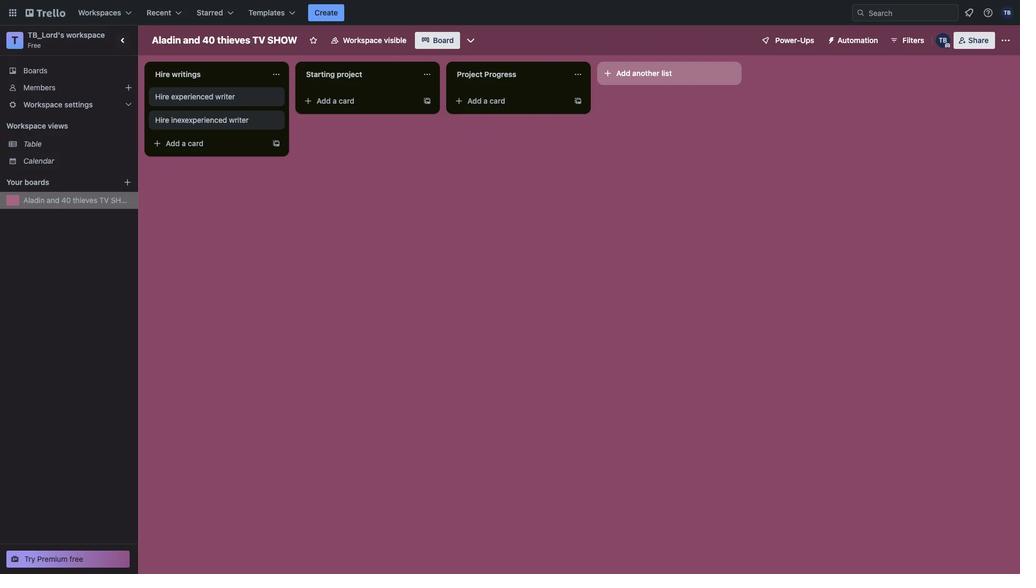 Task type: describe. For each thing, give the bounding box(es) containing it.
premium
[[37, 555, 68, 564]]

hire inexexperienced writer
[[155, 115, 249, 124]]

your
[[6, 178, 23, 187]]

tb_lord's workspace free
[[28, 30, 105, 49]]

hire writings
[[155, 70, 201, 79]]

automation button
[[823, 32, 885, 49]]

workspace for workspace visible
[[343, 36, 382, 45]]

workspace navigation collapse icon image
[[116, 33, 131, 48]]

primary element
[[0, 0, 1021, 26]]

boards link
[[0, 62, 138, 79]]

recent button
[[140, 4, 188, 21]]

add for hire writings
[[166, 139, 180, 148]]

workspace views
[[6, 121, 68, 130]]

sm image
[[823, 32, 838, 47]]

table
[[23, 139, 42, 148]]

board link
[[415, 32, 461, 49]]

settings
[[65, 100, 93, 109]]

back to home image
[[26, 4, 65, 21]]

tb_lord's workspace link
[[28, 30, 105, 39]]

star or unstar board image
[[309, 36, 318, 45]]

this member is an admin of this board. image
[[946, 43, 951, 48]]

add a card for writings
[[166, 139, 204, 148]]

writer for hire inexexperienced writer
[[229, 115, 249, 124]]

customize views image
[[466, 35, 477, 46]]

add a card button for writings
[[149, 135, 268, 152]]

ups
[[801, 36, 815, 45]]

aladin inside text field
[[152, 35, 181, 46]]

0 notifications image
[[963, 6, 976, 19]]

visible
[[384, 36, 407, 45]]

project progress
[[457, 70, 517, 79]]

thieves inside text field
[[217, 35, 250, 46]]

hire experienced writer link
[[155, 91, 279, 102]]

recent
[[147, 8, 171, 17]]

1 vertical spatial show
[[111, 196, 134, 205]]

Hire writings text field
[[149, 66, 266, 83]]

add a card for progress
[[468, 96, 506, 105]]

a for project
[[333, 96, 337, 105]]

workspace for workspace settings
[[23, 100, 63, 109]]

automation
[[838, 36, 879, 45]]

and inside text field
[[183, 35, 200, 46]]

create
[[315, 8, 338, 17]]

1 vertical spatial and
[[47, 196, 59, 205]]

workspaces button
[[72, 4, 138, 21]]

workspace settings
[[23, 100, 93, 109]]

open information menu image
[[984, 7, 994, 18]]

project
[[457, 70, 483, 79]]

add board image
[[123, 178, 132, 187]]

templates button
[[242, 4, 302, 21]]

tb_lord's
[[28, 30, 64, 39]]

views
[[48, 121, 68, 130]]

add a card for project
[[317, 96, 355, 105]]

hire for hire inexexperienced writer
[[155, 115, 169, 124]]

starred button
[[191, 4, 240, 21]]

create from template… image
[[423, 97, 432, 105]]

add another list
[[617, 69, 672, 78]]

free
[[70, 555, 83, 564]]

writings
[[172, 70, 201, 79]]

filters button
[[887, 32, 928, 49]]

1 vertical spatial aladin
[[23, 196, 45, 205]]

workspaces
[[78, 8, 121, 17]]

power-ups
[[776, 36, 815, 45]]

create from template… image for project progress
[[574, 97, 583, 105]]

hire inexexperienced writer link
[[155, 115, 279, 125]]

workspace
[[66, 30, 105, 39]]

add a card button for progress
[[451, 93, 570, 110]]

hire for hire experienced writer
[[155, 92, 169, 101]]

power-
[[776, 36, 801, 45]]



Task type: locate. For each thing, give the bounding box(es) containing it.
add another list button
[[598, 62, 742, 85]]

create from template… image for hire writings
[[272, 139, 281, 148]]

your boards with 1 items element
[[6, 176, 107, 189]]

another
[[633, 69, 660, 78]]

a down inexexperienced
[[182, 139, 186, 148]]

Board name text field
[[147, 32, 303, 49]]

workspace visible button
[[324, 32, 413, 49]]

hire left writings
[[155, 70, 170, 79]]

add left another
[[617, 69, 631, 78]]

create from template… image
[[574, 97, 583, 105], [272, 139, 281, 148]]

hire left inexexperienced
[[155, 115, 169, 124]]

templates
[[249, 8, 285, 17]]

search image
[[857, 9, 866, 17]]

card for progress
[[490, 96, 506, 105]]

project
[[337, 70, 362, 79]]

0 horizontal spatial card
[[188, 139, 204, 148]]

card
[[339, 96, 355, 105], [490, 96, 506, 105], [188, 139, 204, 148]]

a
[[333, 96, 337, 105], [484, 96, 488, 105], [182, 139, 186, 148]]

0 vertical spatial show
[[268, 35, 297, 46]]

progress
[[485, 70, 517, 79]]

hire for hire writings
[[155, 70, 170, 79]]

1 vertical spatial hire
[[155, 92, 169, 101]]

1 vertical spatial thieves
[[73, 196, 97, 205]]

0 horizontal spatial aladin and 40 thieves tv show
[[23, 196, 134, 205]]

your boards
[[6, 178, 49, 187]]

aladin down recent dropdown button
[[152, 35, 181, 46]]

tyler black (tylerblack44) image
[[1002, 6, 1015, 19]]

tv
[[253, 35, 265, 46], [99, 196, 109, 205]]

0 vertical spatial aladin and 40 thieves tv show
[[152, 35, 297, 46]]

2 horizontal spatial add a card
[[468, 96, 506, 105]]

40 down the starred
[[203, 35, 215, 46]]

show down templates popup button
[[268, 35, 297, 46]]

aladin and 40 thieves tv show link
[[23, 195, 134, 206]]

try premium free
[[24, 555, 83, 564]]

1 vertical spatial aladin and 40 thieves tv show
[[23, 196, 134, 205]]

0 vertical spatial aladin
[[152, 35, 181, 46]]

0 vertical spatial hire
[[155, 70, 170, 79]]

40 down "your boards with 1 items" element
[[61, 196, 71, 205]]

a for progress
[[484, 96, 488, 105]]

1 horizontal spatial add a card button
[[300, 93, 419, 110]]

workspace inside button
[[343, 36, 382, 45]]

and down the starred
[[183, 35, 200, 46]]

inexexperienced
[[171, 115, 227, 124]]

t
[[12, 34, 18, 46]]

1 vertical spatial tv
[[99, 196, 109, 205]]

starting project
[[306, 70, 362, 79]]

share button
[[954, 32, 996, 49]]

1 hire from the top
[[155, 70, 170, 79]]

card for writings
[[188, 139, 204, 148]]

2 horizontal spatial add a card button
[[451, 93, 570, 110]]

workspace left visible
[[343, 36, 382, 45]]

1 vertical spatial writer
[[229, 115, 249, 124]]

a down starting project
[[333, 96, 337, 105]]

2 vertical spatial hire
[[155, 115, 169, 124]]

0 vertical spatial 40
[[203, 35, 215, 46]]

workspace down members
[[23, 100, 63, 109]]

writer up hire inexexperienced writer link
[[215, 92, 235, 101]]

board
[[433, 36, 454, 45]]

workspace
[[343, 36, 382, 45], [23, 100, 63, 109], [6, 121, 46, 130]]

0 vertical spatial thieves
[[217, 35, 250, 46]]

aladin
[[152, 35, 181, 46], [23, 196, 45, 205]]

hire experienced writer
[[155, 92, 235, 101]]

card down progress
[[490, 96, 506, 105]]

boards
[[24, 178, 49, 187]]

2 horizontal spatial a
[[484, 96, 488, 105]]

1 horizontal spatial 40
[[203, 35, 215, 46]]

show down the add board icon
[[111, 196, 134, 205]]

add down project
[[468, 96, 482, 105]]

starting
[[306, 70, 335, 79]]

tb_lord (tylerblack44) image
[[936, 33, 951, 48]]

a down project progress
[[484, 96, 488, 105]]

aladin and 40 thieves tv show inside text field
[[152, 35, 297, 46]]

workspace settings button
[[0, 96, 138, 113]]

hire inside hire inexexperienced writer link
[[155, 115, 169, 124]]

thieves
[[217, 35, 250, 46], [73, 196, 97, 205]]

try premium free button
[[6, 551, 130, 568]]

2 hire from the top
[[155, 92, 169, 101]]

a for writings
[[182, 139, 186, 148]]

aladin and 40 thieves tv show
[[152, 35, 297, 46], [23, 196, 134, 205]]

hire down hire writings
[[155, 92, 169, 101]]

show inside text field
[[268, 35, 297, 46]]

aladin and 40 thieves tv show down 'starred' "popup button"
[[152, 35, 297, 46]]

members
[[23, 83, 56, 92]]

0 horizontal spatial add a card button
[[149, 135, 268, 152]]

aladin down boards on the top left of page
[[23, 196, 45, 205]]

show menu image
[[1001, 35, 1012, 46]]

40 inside text field
[[203, 35, 215, 46]]

writer down "hire experienced writer" link
[[229, 115, 249, 124]]

add a card button down project progress text box
[[451, 93, 570, 110]]

free
[[28, 41, 41, 49]]

hire inside hire writings text box
[[155, 70, 170, 79]]

1 horizontal spatial add a card
[[317, 96, 355, 105]]

1 horizontal spatial card
[[339, 96, 355, 105]]

40
[[203, 35, 215, 46], [61, 196, 71, 205]]

add a card down inexexperienced
[[166, 139, 204, 148]]

thieves down "your boards with 1 items" element
[[73, 196, 97, 205]]

writer
[[215, 92, 235, 101], [229, 115, 249, 124]]

workspace up table at the left top of the page
[[6, 121, 46, 130]]

experienced
[[171, 92, 213, 101]]

starred
[[197, 8, 223, 17]]

aladin and 40 thieves tv show down "your boards with 1 items" element
[[23, 196, 134, 205]]

tv down calendar link
[[99, 196, 109, 205]]

add a card down project progress
[[468, 96, 506, 105]]

1 horizontal spatial thieves
[[217, 35, 250, 46]]

0 vertical spatial writer
[[215, 92, 235, 101]]

1 horizontal spatial show
[[268, 35, 297, 46]]

workspace inside dropdown button
[[23, 100, 63, 109]]

1 vertical spatial workspace
[[23, 100, 63, 109]]

add a card button down starting project "text field" at the top left of the page
[[300, 93, 419, 110]]

create button
[[308, 4, 345, 21]]

add for project progress
[[468, 96, 482, 105]]

list
[[662, 69, 672, 78]]

0 horizontal spatial thieves
[[73, 196, 97, 205]]

workspace visible
[[343, 36, 407, 45]]

add a card down starting project
[[317, 96, 355, 105]]

add a card button
[[300, 93, 419, 110], [451, 93, 570, 110], [149, 135, 268, 152]]

1 vertical spatial 40
[[61, 196, 71, 205]]

tv down templates
[[253, 35, 265, 46]]

thieves down 'starred' "popup button"
[[217, 35, 250, 46]]

0 horizontal spatial create from template… image
[[272, 139, 281, 148]]

add for starting project
[[317, 96, 331, 105]]

boards
[[23, 66, 48, 75]]

0 horizontal spatial 40
[[61, 196, 71, 205]]

add
[[617, 69, 631, 78], [317, 96, 331, 105], [468, 96, 482, 105], [166, 139, 180, 148]]

1 vertical spatial create from template… image
[[272, 139, 281, 148]]

and
[[183, 35, 200, 46], [47, 196, 59, 205]]

try
[[24, 555, 35, 564]]

workspace for workspace views
[[6, 121, 46, 130]]

0 horizontal spatial a
[[182, 139, 186, 148]]

filters
[[903, 36, 925, 45]]

2 horizontal spatial card
[[490, 96, 506, 105]]

add inside button
[[617, 69, 631, 78]]

add a card button for project
[[300, 93, 419, 110]]

0 horizontal spatial show
[[111, 196, 134, 205]]

Project Progress text field
[[451, 66, 568, 83]]

1 horizontal spatial and
[[183, 35, 200, 46]]

writer for hire experienced writer
[[215, 92, 235, 101]]

hire inside "hire experienced writer" link
[[155, 92, 169, 101]]

add down starting on the left of page
[[317, 96, 331, 105]]

Starting project text field
[[300, 66, 417, 83]]

0 vertical spatial create from template… image
[[574, 97, 583, 105]]

0 vertical spatial tv
[[253, 35, 265, 46]]

1 horizontal spatial tv
[[253, 35, 265, 46]]

hire
[[155, 70, 170, 79], [155, 92, 169, 101], [155, 115, 169, 124]]

t link
[[6, 32, 23, 49]]

share
[[969, 36, 990, 45]]

3 hire from the top
[[155, 115, 169, 124]]

add a card
[[317, 96, 355, 105], [468, 96, 506, 105], [166, 139, 204, 148]]

card down project
[[339, 96, 355, 105]]

1 horizontal spatial create from template… image
[[574, 97, 583, 105]]

and down "your boards with 1 items" element
[[47, 196, 59, 205]]

0 horizontal spatial tv
[[99, 196, 109, 205]]

add down inexexperienced
[[166, 139, 180, 148]]

0 vertical spatial workspace
[[343, 36, 382, 45]]

add a card button down hire inexexperienced writer
[[149, 135, 268, 152]]

card for project
[[339, 96, 355, 105]]

2 vertical spatial workspace
[[6, 121, 46, 130]]

table link
[[23, 139, 132, 149]]

1 horizontal spatial aladin
[[152, 35, 181, 46]]

power-ups button
[[755, 32, 821, 49]]

card down inexexperienced
[[188, 139, 204, 148]]

calendar link
[[23, 156, 132, 166]]

1 horizontal spatial a
[[333, 96, 337, 105]]

0 vertical spatial and
[[183, 35, 200, 46]]

0 horizontal spatial and
[[47, 196, 59, 205]]

calendar
[[23, 156, 54, 165]]

1 horizontal spatial aladin and 40 thieves tv show
[[152, 35, 297, 46]]

members link
[[0, 79, 138, 96]]

0 horizontal spatial add a card
[[166, 139, 204, 148]]

show
[[268, 35, 297, 46], [111, 196, 134, 205]]

0 horizontal spatial aladin
[[23, 196, 45, 205]]

Search field
[[866, 5, 959, 21]]

tv inside text field
[[253, 35, 265, 46]]



Task type: vqa. For each thing, say whether or not it's contained in the screenshot.
"WEBSITE"
no



